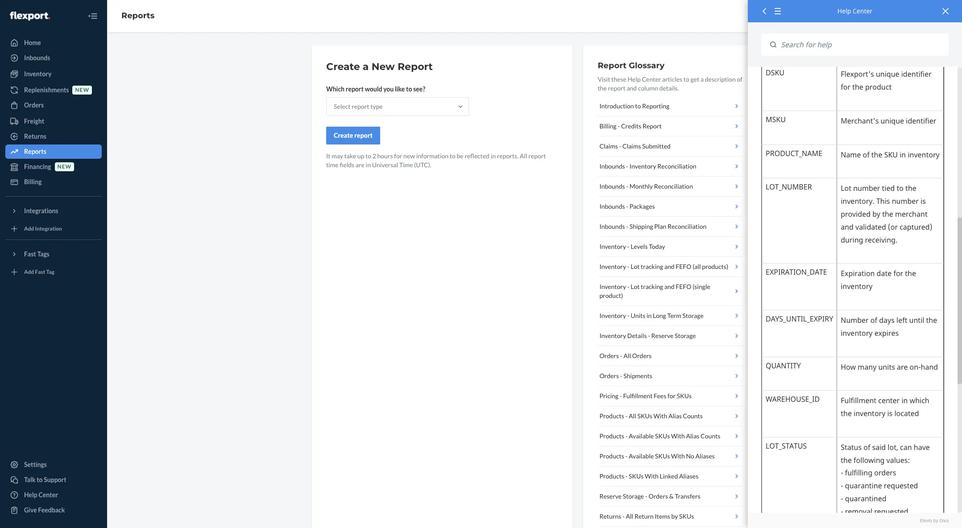 Task type: describe. For each thing, give the bounding box(es) containing it.
column
[[638, 84, 658, 92]]

reserve storage - orders & transfers button
[[598, 487, 743, 507]]

inbounds - monthly reconciliation
[[600, 183, 693, 190]]

give feedback
[[24, 507, 65, 514]]

home
[[24, 39, 41, 46]]

storage inside 'reserve storage - orders & transfers' button
[[623, 493, 644, 500]]

credits
[[621, 122, 641, 130]]

report for billing - credits report
[[643, 122, 662, 130]]

to inside visit these help center articles to get a description of the report and column details.
[[684, 75, 689, 83]]

products - available skus with alias counts button
[[598, 427, 743, 447]]

be
[[457, 152, 464, 160]]

0 vertical spatial center
[[853, 7, 873, 15]]

- for billing - credits report
[[618, 122, 620, 130]]

orders for orders
[[24, 101, 44, 109]]

packages
[[630, 203, 655, 210]]

inventory for inventory - lot tracking and fefo (single product)
[[600, 283, 626, 291]]

all for products
[[629, 412, 636, 420]]

center inside visit these help center articles to get a description of the report and column details.
[[642, 75, 661, 83]]

- for products - available skus with no aliases
[[625, 453, 628, 460]]

tracking for (all
[[641, 263, 663, 270]]

shipments
[[624, 372, 652, 380]]

it
[[326, 152, 330, 160]]

0 vertical spatial help
[[838, 7, 851, 15]]

inbounds - packages
[[600, 203, 655, 210]]

orders link
[[5, 98, 102, 112]]

these
[[611, 75, 626, 83]]

settings link
[[5, 458, 102, 472]]

by inside button
[[671, 513, 678, 520]]

financing
[[24, 163, 51, 170]]

- up returns - all return items by skus in the bottom of the page
[[645, 493, 647, 500]]

new inside it may take up to 2 hours for new information to be reflected in reports. all report time fields are in universal time (utc).
[[403, 152, 415, 160]]

and for inventory - lot tracking and fefo (all products)
[[664, 263, 675, 270]]

details
[[627, 332, 647, 340]]

storage inside the inventory - units in long term storage 'button'
[[683, 312, 704, 320]]

are
[[356, 161, 365, 169]]

inventory - lot tracking and fefo (single product) button
[[598, 277, 743, 306]]

inventory for inventory - units in long term storage
[[600, 312, 626, 320]]

new for replenishments
[[75, 87, 89, 93]]

shipping
[[630, 223, 653, 230]]

tag
[[46, 269, 54, 276]]

fast tags
[[24, 250, 49, 258]]

no
[[686, 453, 694, 460]]

hours
[[377, 152, 393, 160]]

- for products - all skus with alias counts
[[625, 412, 628, 420]]

inbounds - packages button
[[598, 197, 743, 217]]

get
[[691, 75, 699, 83]]

and inside visit these help center articles to get a description of the report and column details.
[[627, 84, 637, 92]]

1 vertical spatial in
[[366, 161, 371, 169]]

0 vertical spatial reports
[[121, 11, 155, 21]]

- for inventory - lot tracking and fefo (single product)
[[627, 283, 630, 291]]

orders - all orders button
[[598, 346, 743, 366]]

report for create report
[[354, 132, 373, 139]]

like
[[395, 85, 405, 93]]

inventory for inventory - levels today
[[600, 243, 626, 250]]

select report type
[[334, 103, 383, 110]]

create a new report
[[326, 61, 433, 73]]

inbounds for inbounds - inventory reconciliation
[[600, 162, 625, 170]]

reporting
[[642, 102, 670, 110]]

report for select report type
[[352, 103, 369, 110]]

tracking for (single
[[641, 283, 663, 291]]

(all
[[693, 263, 701, 270]]

skus down the pricing - fulfillment fees for skus
[[637, 412, 652, 420]]

1 horizontal spatial reserve
[[651, 332, 674, 340]]

inventory for inventory - lot tracking and fefo (all products)
[[600, 263, 626, 270]]

time
[[399, 161, 413, 169]]

billing for billing - credits report
[[600, 122, 617, 130]]

all for orders
[[624, 352, 631, 360]]

- for inbounds - monthly reconciliation
[[626, 183, 628, 190]]

all for returns
[[626, 513, 633, 520]]

returns - all return items by skus
[[600, 513, 694, 520]]

elevio
[[920, 518, 932, 524]]

skus inside button
[[655, 432, 670, 440]]

- for products - available skus with alias counts
[[625, 432, 628, 440]]

products - available skus with alias counts
[[600, 432, 720, 440]]

inventory link
[[5, 67, 102, 81]]

give feedback button
[[5, 503, 102, 518]]

1 horizontal spatial report
[[598, 61, 627, 71]]

create for create a new report
[[326, 61, 360, 73]]

available for products - available skus with alias counts
[[629, 432, 654, 440]]

talk to support button
[[5, 473, 102, 487]]

linked
[[660, 473, 678, 480]]

products - available skus with no aliases button
[[598, 447, 743, 467]]

inbounds for inbounds - monthly reconciliation
[[600, 183, 625, 190]]

description
[[705, 75, 736, 83]]

products - all skus with alias counts
[[600, 412, 703, 420]]

for inside it may take up to 2 hours for new information to be reflected in reports. all report time fields are in universal time (utc).
[[394, 152, 402, 160]]

inbounds for inbounds - shipping plan reconciliation
[[600, 223, 625, 230]]

counts for products - all skus with alias counts
[[683, 412, 703, 420]]

add for add integration
[[24, 226, 34, 232]]

all inside it may take up to 2 hours for new information to be reflected in reports. all report time fields are in universal time (utc).
[[520, 152, 527, 160]]

transfers
[[675, 493, 700, 500]]

it may take up to 2 hours for new information to be reflected in reports. all report time fields are in universal time (utc).
[[326, 152, 546, 169]]

tags
[[37, 250, 49, 258]]

support
[[44, 476, 66, 484]]

dixa
[[939, 518, 949, 524]]

report glossary
[[598, 61, 665, 71]]

inbounds - shipping plan reconciliation button
[[598, 217, 743, 237]]

0 horizontal spatial center
[[39, 491, 58, 499]]

long
[[653, 312, 666, 320]]

available for products - available skus with no aliases
[[629, 453, 654, 460]]

reports.
[[497, 152, 519, 160]]

products - skus with linked aliases button
[[598, 467, 743, 487]]

inventory - lot tracking and fefo (single product)
[[600, 283, 710, 299]]

- for orders - shipments
[[620, 372, 622, 380]]

items
[[655, 513, 670, 520]]

add integration
[[24, 226, 62, 232]]

skus up reserve storage - orders & transfers
[[629, 473, 644, 480]]

orders left &
[[649, 493, 668, 500]]

products for products - skus with linked aliases
[[600, 473, 624, 480]]

1 vertical spatial aliases
[[679, 473, 699, 480]]

storage inside inventory details - reserve storage button
[[675, 332, 696, 340]]

0 horizontal spatial reserve
[[600, 493, 622, 500]]

fast tags button
[[5, 247, 102, 262]]

lot for inventory - lot tracking and fefo (single product)
[[631, 283, 640, 291]]

create report
[[334, 132, 373, 139]]

you
[[383, 85, 394, 93]]

return
[[635, 513, 654, 520]]

orders for orders - all orders
[[600, 352, 619, 360]]

a inside visit these help center articles to get a description of the report and column details.
[[701, 75, 704, 83]]

fefo for (single
[[676, 283, 691, 291]]

talk to support
[[24, 476, 66, 484]]

alias for products - available skus with alias counts
[[686, 432, 699, 440]]

with left linked
[[645, 473, 659, 480]]

talk
[[24, 476, 35, 484]]

products for products - available skus with no aliases
[[600, 453, 624, 460]]

may
[[332, 152, 343, 160]]

which
[[326, 85, 345, 93]]

add for add fast tag
[[24, 269, 34, 276]]

would
[[365, 85, 382, 93]]

- right details
[[648, 332, 650, 340]]

billing for billing
[[24, 178, 42, 186]]

products - all skus with alias counts button
[[598, 407, 743, 427]]

inbounds for inbounds
[[24, 54, 50, 62]]

create report button
[[326, 127, 380, 145]]

help inside visit these help center articles to get a description of the report and column details.
[[628, 75, 641, 83]]

fefo for (all
[[676, 263, 691, 270]]

units
[[631, 312, 645, 320]]

details.
[[659, 84, 679, 92]]

today
[[649, 243, 665, 250]]

returns for returns - all return items by skus
[[600, 513, 621, 520]]

reconciliation for inbounds - monthly reconciliation
[[654, 183, 693, 190]]

to inside button
[[37, 476, 43, 484]]

alias for products - all skus with alias counts
[[668, 412, 682, 420]]

- for pricing - fulfillment fees for skus
[[620, 392, 622, 400]]

reserve storage - orders & transfers
[[600, 493, 700, 500]]

with for products - all skus with alias counts
[[654, 412, 667, 420]]

information
[[416, 152, 449, 160]]

add fast tag
[[24, 269, 54, 276]]

inventory - units in long term storage
[[600, 312, 704, 320]]

freight link
[[5, 114, 102, 129]]



Task type: locate. For each thing, give the bounding box(es) containing it.
in right are
[[366, 161, 371, 169]]

1 vertical spatial reconciliation
[[654, 183, 693, 190]]

0 vertical spatial billing
[[600, 122, 617, 130]]

products inside button
[[600, 432, 624, 440]]

report up up
[[354, 132, 373, 139]]

- down inventory - levels today
[[627, 263, 630, 270]]

2 available from the top
[[629, 453, 654, 460]]

and down the inventory - levels today button
[[664, 263, 675, 270]]

freight
[[24, 117, 44, 125]]

inventory - lot tracking and fefo (all products)
[[600, 263, 728, 270]]

-
[[618, 122, 620, 130], [619, 142, 621, 150], [626, 162, 628, 170], [626, 183, 628, 190], [626, 203, 628, 210], [626, 223, 628, 230], [627, 243, 630, 250], [627, 263, 630, 270], [627, 283, 630, 291], [627, 312, 630, 320], [648, 332, 650, 340], [620, 352, 622, 360], [620, 372, 622, 380], [620, 392, 622, 400], [625, 412, 628, 420], [625, 432, 628, 440], [625, 453, 628, 460], [625, 473, 628, 480], [645, 493, 647, 500], [623, 513, 625, 520]]

fields
[[340, 161, 354, 169]]

available
[[629, 432, 654, 440], [629, 453, 654, 460]]

inventory for inventory
[[24, 70, 51, 78]]

0 horizontal spatial a
[[363, 61, 369, 73]]

2 tracking from the top
[[641, 283, 663, 291]]

inbounds
[[24, 54, 50, 62], [600, 162, 625, 170], [600, 183, 625, 190], [600, 203, 625, 210], [600, 223, 625, 230]]

skus down products - available skus with alias counts
[[655, 453, 670, 460]]

3 products from the top
[[600, 453, 624, 460]]

0 vertical spatial tracking
[[641, 263, 663, 270]]

all up orders - shipments
[[624, 352, 631, 360]]

inventory inside the inventory - units in long term storage 'button'
[[600, 312, 626, 320]]

available down products - all skus with alias counts
[[629, 432, 654, 440]]

1 horizontal spatial a
[[701, 75, 704, 83]]

visit
[[598, 75, 610, 83]]

- down billing - credits report
[[619, 142, 621, 150]]

1 horizontal spatial center
[[642, 75, 661, 83]]

feedback
[[38, 507, 65, 514]]

reconciliation down inbounds - packages button
[[668, 223, 707, 230]]

elevio by dixa link
[[761, 518, 949, 524]]

0 horizontal spatial help
[[24, 491, 37, 499]]

0 vertical spatial help center
[[838, 7, 873, 15]]

to left 2
[[365, 152, 371, 160]]

lot inside inventory - lot tracking and fefo (single product)
[[631, 283, 640, 291]]

- for claims - claims submitted
[[619, 142, 621, 150]]

0 vertical spatial available
[[629, 432, 654, 440]]

add integration link
[[5, 222, 102, 236]]

0 horizontal spatial help center
[[24, 491, 58, 499]]

introduction to reporting button
[[598, 96, 743, 116]]

with down fees
[[654, 412, 667, 420]]

0 horizontal spatial new
[[57, 164, 71, 170]]

create inside create report button
[[334, 132, 353, 139]]

billing - credits report
[[600, 122, 662, 130]]

create up "may"
[[334, 132, 353, 139]]

0 horizontal spatial by
[[671, 513, 678, 520]]

elevio by dixa
[[920, 518, 949, 524]]

1 lot from the top
[[631, 263, 640, 270]]

- left levels
[[627, 243, 630, 250]]

skus down transfers
[[679, 513, 694, 520]]

orders inside button
[[600, 372, 619, 380]]

skus up the products - available skus with no aliases
[[655, 432, 670, 440]]

1 vertical spatial fefo
[[676, 283, 691, 291]]

tracking inside inventory - lot tracking and fefo (single product)
[[641, 283, 663, 291]]

skus
[[677, 392, 692, 400], [637, 412, 652, 420], [655, 432, 670, 440], [655, 453, 670, 460], [629, 473, 644, 480], [679, 513, 694, 520]]

returns for returns
[[24, 133, 46, 140]]

0 vertical spatial for
[[394, 152, 402, 160]]

orders up freight on the left of page
[[24, 101, 44, 109]]

0 horizontal spatial reports
[[24, 148, 46, 155]]

new up the time at the top left
[[403, 152, 415, 160]]

1 horizontal spatial for
[[668, 392, 676, 400]]

billing inside billing - credits report "button"
[[600, 122, 617, 130]]

storage right term
[[683, 312, 704, 320]]

inventory inside inventory details - reserve storage button
[[600, 332, 626, 340]]

1 vertical spatial new
[[403, 152, 415, 160]]

billing inside billing link
[[24, 178, 42, 186]]

with for products - available skus with no aliases
[[671, 453, 685, 460]]

- inside inventory - lot tracking and fefo (single product)
[[627, 283, 630, 291]]

claims down credits
[[623, 142, 641, 150]]

- for inventory - units in long term storage
[[627, 312, 630, 320]]

orders up shipments
[[632, 352, 652, 360]]

0 vertical spatial counts
[[683, 412, 703, 420]]

a left new
[[363, 61, 369, 73]]

1 vertical spatial reports
[[24, 148, 46, 155]]

new for financing
[[57, 164, 71, 170]]

inbounds down inbounds - packages
[[600, 223, 625, 230]]

by left dixa
[[933, 518, 938, 524]]

1 vertical spatial for
[[668, 392, 676, 400]]

inventory inside inventory link
[[24, 70, 51, 78]]

inventory left levels
[[600, 243, 626, 250]]

lot down inventory - levels today
[[631, 263, 640, 270]]

claims - claims submitted
[[600, 142, 671, 150]]

all left return
[[626, 513, 633, 520]]

0 vertical spatial new
[[75, 87, 89, 93]]

products - skus with linked aliases
[[600, 473, 699, 480]]

take
[[344, 152, 356, 160]]

pricing
[[600, 392, 619, 400]]

orders for orders - shipments
[[600, 372, 619, 380]]

0 vertical spatial create
[[326, 61, 360, 73]]

0 vertical spatial add
[[24, 226, 34, 232]]

center up column
[[642, 75, 661, 83]]

counts inside products - available skus with alias counts button
[[701, 432, 720, 440]]

1 horizontal spatial new
[[75, 87, 89, 93]]

report for create a new report
[[398, 61, 433, 73]]

- for inbounds - shipping plan reconciliation
[[626, 223, 628, 230]]

reconciliation down inbounds - inventory reconciliation button
[[654, 183, 693, 190]]

inventory details - reserve storage button
[[598, 326, 743, 346]]

and for inventory - lot tracking and fefo (single product)
[[664, 283, 675, 291]]

billing down financing
[[24, 178, 42, 186]]

1 vertical spatial lot
[[631, 283, 640, 291]]

products for products - available skus with alias counts
[[600, 432, 624, 440]]

to inside button
[[635, 102, 641, 110]]

1 vertical spatial reports link
[[5, 145, 102, 159]]

alias down pricing - fulfillment fees for skus button
[[668, 412, 682, 420]]

and inside inventory - lot tracking and fefo (single product)
[[664, 283, 675, 291]]

reports link
[[121, 11, 155, 21], [5, 145, 102, 159]]

and down the 'inventory - lot tracking and fefo (all products)' button
[[664, 283, 675, 291]]

inbounds for inbounds - packages
[[600, 203, 625, 210]]

help center up give feedback
[[24, 491, 58, 499]]

1 vertical spatial a
[[701, 75, 704, 83]]

add
[[24, 226, 34, 232], [24, 269, 34, 276]]

0 vertical spatial storage
[[683, 312, 704, 320]]

1 vertical spatial reserve
[[600, 493, 622, 500]]

4 products from the top
[[600, 473, 624, 480]]

- up products - skus with linked aliases
[[625, 453, 628, 460]]

0 vertical spatial aliases
[[696, 453, 715, 460]]

in left long
[[647, 312, 652, 320]]

- for products - skus with linked aliases
[[625, 473, 628, 480]]

1 horizontal spatial help center
[[838, 7, 873, 15]]

1 vertical spatial and
[[664, 263, 675, 270]]

1 horizontal spatial returns
[[600, 513, 621, 520]]

a right get
[[701, 75, 704, 83]]

visit these help center articles to get a description of the report and column details.
[[598, 75, 743, 92]]

1 tracking from the top
[[641, 263, 663, 270]]

report inside it may take up to 2 hours for new information to be reflected in reports. all report time fields are in universal time (utc).
[[528, 152, 546, 160]]

reconciliation down claims - claims submitted button
[[657, 162, 696, 170]]

inventory for inventory details - reserve storage
[[600, 332, 626, 340]]

1 products from the top
[[600, 412, 624, 420]]

orders - shipments button
[[598, 366, 743, 386]]

reports
[[121, 11, 155, 21], [24, 148, 46, 155]]

1 vertical spatial counts
[[701, 432, 720, 440]]

2 claims from the left
[[623, 142, 641, 150]]

orders up pricing on the right of the page
[[600, 372, 619, 380]]

- left monthly
[[626, 183, 628, 190]]

0 vertical spatial in
[[491, 152, 496, 160]]

in left reports.
[[491, 152, 496, 160]]

returns - all return items by skus button
[[598, 507, 743, 527]]

submitted
[[642, 142, 671, 150]]

help up the give
[[24, 491, 37, 499]]

reconciliation inside button
[[654, 183, 693, 190]]

integrations
[[24, 207, 58, 215]]

returns
[[24, 133, 46, 140], [600, 513, 621, 520]]

- down claims - claims submitted
[[626, 162, 628, 170]]

alias up no
[[686, 432, 699, 440]]

1 vertical spatial alias
[[686, 432, 699, 440]]

2 vertical spatial center
[[39, 491, 58, 499]]

report left "type"
[[352, 103, 369, 110]]

alias inside button
[[686, 432, 699, 440]]

1 horizontal spatial alias
[[686, 432, 699, 440]]

2 horizontal spatial report
[[643, 122, 662, 130]]

report inside "button"
[[643, 122, 662, 130]]

counts inside products - all skus with alias counts button
[[683, 412, 703, 420]]

- inside 'button'
[[627, 312, 630, 320]]

to left get
[[684, 75, 689, 83]]

and left column
[[627, 84, 637, 92]]

flexport logo image
[[10, 11, 50, 20]]

0 vertical spatial fast
[[24, 250, 36, 258]]

new up the orders link
[[75, 87, 89, 93]]

- for inbounds - inventory reconciliation
[[626, 162, 628, 170]]

0 horizontal spatial report
[[398, 61, 433, 73]]

help down report glossary
[[628, 75, 641, 83]]

pricing - fulfillment fees for skus
[[600, 392, 692, 400]]

2 vertical spatial and
[[664, 283, 675, 291]]

1 horizontal spatial reports link
[[121, 11, 155, 21]]

by right items
[[671, 513, 678, 520]]

lot for inventory - lot tracking and fefo (all products)
[[631, 263, 640, 270]]

returns inside button
[[600, 513, 621, 520]]

available up products - skus with linked aliases
[[629, 453, 654, 460]]

product)
[[600, 292, 623, 299]]

2 vertical spatial new
[[57, 164, 71, 170]]

report down the reporting
[[643, 122, 662, 130]]

help up search search field
[[838, 7, 851, 15]]

0 vertical spatial returns
[[24, 133, 46, 140]]

returns down freight on the left of page
[[24, 133, 46, 140]]

1 vertical spatial help center
[[24, 491, 58, 499]]

counts for products - available skus with alias counts
[[701, 432, 720, 440]]

with down products - all skus with alias counts button
[[671, 432, 685, 440]]

2 horizontal spatial help
[[838, 7, 851, 15]]

for up the time at the top left
[[394, 152, 402, 160]]

2 horizontal spatial center
[[853, 7, 873, 15]]

- inside "button"
[[618, 122, 620, 130]]

plan
[[654, 223, 666, 230]]

skus down orders - shipments button
[[677, 392, 692, 400]]

all down fulfillment
[[629, 412, 636, 420]]

1 claims from the left
[[600, 142, 618, 150]]

1 vertical spatial create
[[334, 132, 353, 139]]

select
[[334, 103, 351, 110]]

create up which
[[326, 61, 360, 73]]

create for create report
[[334, 132, 353, 139]]

2 vertical spatial reconciliation
[[668, 223, 707, 230]]

fulfillment
[[623, 392, 653, 400]]

- inside button
[[625, 432, 628, 440]]

to right like
[[406, 85, 412, 93]]

1 vertical spatial center
[[642, 75, 661, 83]]

with for products - available skus with alias counts
[[671, 432, 685, 440]]

1 available from the top
[[629, 432, 654, 440]]

introduction to reporting
[[600, 102, 670, 110]]

inventory - levels today button
[[598, 237, 743, 257]]

with inside button
[[671, 432, 685, 440]]

inventory up "product)"
[[600, 283, 626, 291]]

0 horizontal spatial billing
[[24, 178, 42, 186]]

1 add from the top
[[24, 226, 34, 232]]

aliases right linked
[[679, 473, 699, 480]]

- up orders - shipments
[[620, 352, 622, 360]]

billing link
[[5, 175, 102, 189]]

new
[[372, 61, 395, 73]]

- for inventory - levels today
[[627, 243, 630, 250]]

billing down introduction on the right
[[600, 122, 617, 130]]

inbounds up inbounds - packages
[[600, 183, 625, 190]]

reconciliation
[[657, 162, 696, 170], [654, 183, 693, 190], [668, 223, 707, 230]]

fast left tags
[[24, 250, 36, 258]]

1 vertical spatial tracking
[[641, 283, 663, 291]]

1 horizontal spatial by
[[933, 518, 938, 524]]

and
[[627, 84, 637, 92], [664, 263, 675, 270], [664, 283, 675, 291]]

aliases right no
[[696, 453, 715, 460]]

fast left tag
[[35, 269, 45, 276]]

1 horizontal spatial claims
[[623, 142, 641, 150]]

claims - claims submitted button
[[598, 137, 743, 157]]

inventory inside the 'inventory - lot tracking and fefo (all products)' button
[[600, 263, 626, 270]]

settings
[[24, 461, 47, 469]]

to left be on the top left of the page
[[450, 152, 456, 160]]

articles
[[662, 75, 682, 83]]

claims down billing - credits report
[[600, 142, 618, 150]]

- for inbounds - packages
[[626, 203, 628, 210]]

0 horizontal spatial reports link
[[5, 145, 102, 159]]

glossary
[[629, 61, 665, 71]]

type
[[370, 103, 383, 110]]

inventory - units in long term storage button
[[598, 306, 743, 326]]

counts
[[683, 412, 703, 420], [701, 432, 720, 440]]

report up see?
[[398, 61, 433, 73]]

inventory - lot tracking and fefo (all products) button
[[598, 257, 743, 277]]

0 horizontal spatial claims
[[600, 142, 618, 150]]

inventory inside inbounds - inventory reconciliation button
[[630, 162, 656, 170]]

products)
[[702, 263, 728, 270]]

2 lot from the top
[[631, 283, 640, 291]]

0 vertical spatial lot
[[631, 263, 640, 270]]

add left the integration
[[24, 226, 34, 232]]

- for returns - all return items by skus
[[623, 513, 625, 520]]

inbounds - monthly reconciliation button
[[598, 177, 743, 197]]

reserve up returns - all return items by skus in the bottom of the page
[[600, 493, 622, 500]]

reserve
[[651, 332, 674, 340], [600, 493, 622, 500]]

0 horizontal spatial returns
[[24, 133, 46, 140]]

inventory down inventory - levels today
[[600, 263, 626, 270]]

- left 'units'
[[627, 312, 630, 320]]

add down 'fast tags'
[[24, 269, 34, 276]]

2 fefo from the top
[[676, 283, 691, 291]]

0 horizontal spatial in
[[366, 161, 371, 169]]

storage down term
[[675, 332, 696, 340]]

0 horizontal spatial alias
[[668, 412, 682, 420]]

fees
[[654, 392, 666, 400]]

help center up search search field
[[838, 7, 873, 15]]

1 vertical spatial billing
[[24, 178, 42, 186]]

1 vertical spatial fast
[[35, 269, 45, 276]]

1 horizontal spatial help
[[628, 75, 641, 83]]

1 vertical spatial available
[[629, 453, 654, 460]]

available inside products - available skus with no aliases button
[[629, 453, 654, 460]]

1 horizontal spatial reports
[[121, 11, 155, 21]]

reserve down long
[[651, 332, 674, 340]]

help center
[[838, 7, 873, 15], [24, 491, 58, 499]]

to right talk at bottom left
[[37, 476, 43, 484]]

0 vertical spatial reserve
[[651, 332, 674, 340]]

fast inside dropdown button
[[24, 250, 36, 258]]

- for orders - all orders
[[620, 352, 622, 360]]

orders - all orders
[[600, 352, 652, 360]]

reconciliation for inbounds - inventory reconciliation
[[657, 162, 696, 170]]

inventory inside the inventory - levels today button
[[600, 243, 626, 250]]

0 vertical spatial reports link
[[121, 11, 155, 21]]

inventory up monthly
[[630, 162, 656, 170]]

aliases
[[696, 453, 715, 460], [679, 473, 699, 480]]

- up 'inventory - units in long term storage' on the bottom right of the page
[[627, 283, 630, 291]]

1 vertical spatial add
[[24, 269, 34, 276]]

- left credits
[[618, 122, 620, 130]]

- right pricing on the right of the page
[[620, 392, 622, 400]]

the
[[598, 84, 607, 92]]

fast
[[24, 250, 36, 258], [35, 269, 45, 276]]

to left the reporting
[[635, 102, 641, 110]]

2 horizontal spatial in
[[647, 312, 652, 320]]

2 horizontal spatial new
[[403, 152, 415, 160]]

2 vertical spatial storage
[[623, 493, 644, 500]]

billing
[[600, 122, 617, 130], [24, 178, 42, 186]]

for inside button
[[668, 392, 676, 400]]

0 vertical spatial fefo
[[676, 263, 691, 270]]

center down talk to support
[[39, 491, 58, 499]]

1 vertical spatial storage
[[675, 332, 696, 340]]

alias inside button
[[668, 412, 682, 420]]

for right fees
[[668, 392, 676, 400]]

pricing - fulfillment fees for skus button
[[598, 386, 743, 407]]

tracking down 'inventory - lot tracking and fefo (all products)'
[[641, 283, 663, 291]]

- for inventory - lot tracking and fefo (all products)
[[627, 263, 630, 270]]

1 vertical spatial returns
[[600, 513, 621, 520]]

up
[[357, 152, 364, 160]]

returns link
[[5, 129, 102, 144]]

report up these
[[598, 61, 627, 71]]

2 products from the top
[[600, 432, 624, 440]]

1 fefo from the top
[[676, 263, 691, 270]]

2 add from the top
[[24, 269, 34, 276]]

fefo inside inventory - lot tracking and fefo (single product)
[[676, 283, 691, 291]]

1 vertical spatial help
[[628, 75, 641, 83]]

time
[[326, 161, 339, 169]]

0 vertical spatial reconciliation
[[657, 162, 696, 170]]

inventory inside inventory - lot tracking and fefo (single product)
[[600, 283, 626, 291]]

fefo
[[676, 263, 691, 270], [676, 283, 691, 291]]

- up reserve storage - orders & transfers
[[625, 473, 628, 480]]

- left packages
[[626, 203, 628, 210]]

inbounds link
[[5, 51, 102, 65]]

0 horizontal spatial for
[[394, 152, 402, 160]]

0 vertical spatial and
[[627, 84, 637, 92]]

report inside visit these help center articles to get a description of the report and column details.
[[608, 84, 626, 92]]

home link
[[5, 36, 102, 50]]

returns left return
[[600, 513, 621, 520]]

universal
[[372, 161, 398, 169]]

monthly
[[630, 183, 653, 190]]

Search search field
[[777, 33, 949, 56]]

0 vertical spatial alias
[[668, 412, 682, 420]]

available inside products - available skus with alias counts button
[[629, 432, 654, 440]]

orders
[[24, 101, 44, 109], [600, 352, 619, 360], [632, 352, 652, 360], [600, 372, 619, 380], [649, 493, 668, 500]]

1 horizontal spatial billing
[[600, 122, 617, 130]]

report up select report type
[[346, 85, 364, 93]]

1 horizontal spatial in
[[491, 152, 496, 160]]

report right reports.
[[528, 152, 546, 160]]

2 vertical spatial in
[[647, 312, 652, 320]]

integrations button
[[5, 204, 102, 218]]

in inside 'button'
[[647, 312, 652, 320]]

report for which report would you like to see?
[[346, 85, 364, 93]]

0 vertical spatial a
[[363, 61, 369, 73]]

close navigation image
[[87, 11, 98, 21]]

2 vertical spatial help
[[24, 491, 37, 499]]

storage up return
[[623, 493, 644, 500]]

products for products - all skus with alias counts
[[600, 412, 624, 420]]

inbounds down claims - claims submitted
[[600, 162, 625, 170]]

report inside create report button
[[354, 132, 373, 139]]

inventory up orders - all orders
[[600, 332, 626, 340]]

(single
[[693, 283, 710, 291]]



Task type: vqa. For each thing, say whether or not it's contained in the screenshot.
tracking
yes



